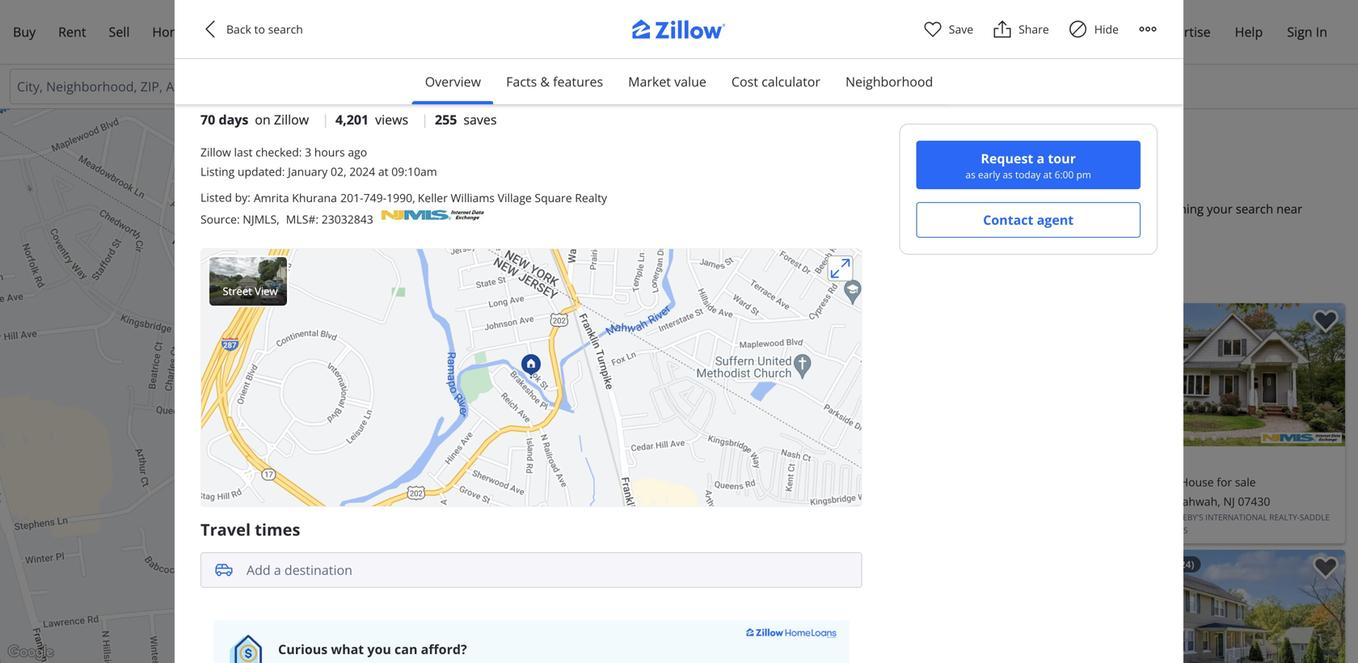 Task type: describe. For each thing, give the bounding box(es) containing it.
2 gardiner st, mahwah, nj 07430 image
[[1058, 550, 1345, 663]]

nj left contact
[[952, 201, 964, 217]]

0 vertical spatial chevron left image
[[201, 19, 220, 39]]

agent
[[251, 23, 286, 40]]

sunlit
[[394, 78, 427, 96]]

2 horizontal spatial &
[[858, 125, 870, 147]]

0 vertical spatial a
[[470, 59, 479, 76]]

stainless
[[639, 59, 691, 76]]

zillow inside zillow last checked:  3 hours ago listing updated: january 02, 2024 at 09:10am
[[201, 144, 231, 160]]

source: njmls , mls#: 23032843
[[201, 211, 373, 227]]

property images, use arrow keys to navigate, image 1 of 36 group
[[1058, 550, 1345, 663]]

prominent properties sotheby's international realty-saddle river
[[1065, 512, 1330, 536]]

homes for near
[[768, 201, 808, 217]]

curious what you can afford?
[[278, 640, 467, 658]]

property images, use arrow keys to navigate, image 1 of 26 group
[[765, 550, 1052, 663]]

1 vertical spatial ,
[[277, 211, 280, 227]]

real estate & homes for sale
[[768, 125, 995, 147]]

loans
[[192, 23, 228, 40]]

nearby
[[849, 268, 889, 283]]

kitchen
[[562, 59, 606, 76]]

hide image
[[1069, 19, 1088, 39]]

real
[[768, 125, 802, 147]]

- for -- sqft
[[847, 474, 851, 490]]

stone
[[823, 59, 857, 76]]

your
[[1207, 201, 1233, 217]]

by
[[1153, 525, 1162, 536]]

modern
[[511, 59, 559, 76]]

back
[[226, 21, 251, 37]]

google image
[[4, 642, 57, 663]]

raised
[[431, 39, 468, 57]]

amrita
[[254, 190, 289, 205]]

perfect
[[201, 39, 243, 57]]

skip link list tab list
[[412, 59, 946, 105]]

oversized
[[598, 39, 656, 57]]

help link
[[1224, 13, 1275, 51]]

to inside perfect alternate to condo living!! this raised ranch sits above two oversized garages. enter into the top level into and open concept living & dining room.  a new modern kitchen with stainless steel appliances with stone tops and custom cabinets.  two sunlit bedrooms along with a full bath.  a perfect started home!
[[305, 39, 317, 57]]

listed
[[201, 189, 232, 205]]

no matching results homes near mahwah township nj 07430. we found 8 more homes matching your search near mahwah township nj 07430.
[[768, 172, 1303, 235]]

we
[[1008, 201, 1026, 217]]

ba
[[822, 474, 835, 490]]

appliances
[[726, 59, 790, 76]]

homes for for
[[875, 125, 929, 147]]

tour
[[1048, 150, 1076, 167]]

help
[[1235, 23, 1263, 40]]

3
[[305, 144, 311, 160]]

today
[[1016, 168, 1041, 181]]

property images, use arrow keys to navigate, image 1 of 45 group
[[1058, 303, 1345, 450]]

save button
[[923, 19, 974, 39]]

$80,000
[[1119, 558, 1155, 571]]

above
[[533, 39, 569, 57]]

value
[[674, 73, 707, 90]]

listing provided by njmls image
[[1261, 432, 1342, 443]]

properties
[[1114, 512, 1160, 523]]

this
[[403, 39, 427, 57]]

near
[[811, 201, 839, 217]]

main content containing real estate & homes for sale
[[752, 109, 1358, 663]]

video walkthrough
[[788, 311, 883, 324]]

manage rentals link
[[1025, 13, 1143, 51]]

updated:
[[238, 164, 285, 179]]

mahwah, for $375,000
[[838, 494, 886, 509]]

advertise link
[[1143, 13, 1222, 51]]

homes
[[1110, 201, 1148, 217]]

listing inside zillow last checked:  3 hours ago listing updated: january 02, 2024 at 09:10am
[[201, 164, 235, 179]]

car image
[[214, 560, 234, 580]]

home
[[152, 23, 189, 40]]

zillow logo image
[[615, 19, 744, 48]]

sale
[[963, 125, 995, 147]]

, inside listed by: amrita khurana 201-749-1990 , keller williams village square realty
[[412, 190, 415, 205]]

hours
[[314, 144, 345, 160]]

zillow last checked:  3 hours ago listing updated: january 02, 2024 at 09:10am
[[201, 144, 437, 179]]

for
[[1217, 474, 1232, 490]]

within
[[800, 288, 828, 302]]

afford?
[[421, 640, 467, 658]]

neighborhood
[[846, 73, 933, 90]]

bath.
[[594, 78, 625, 96]]

1 vertical spatial listing
[[1091, 525, 1115, 536]]

16
[[1065, 494, 1078, 509]]

0 vertical spatial njmls
[[243, 211, 277, 227]]

plus image
[[713, 582, 730, 599]]

williams
[[451, 190, 495, 205]]

2 chevron down image from the left
[[579, 80, 592, 93]]

4 chevron down image from the left
[[802, 80, 815, 93]]

a inside perfect alternate to condo living!! this raised ranch sits above two oversized garages. enter into the top level into and open concept living & dining room.  a new modern kitchen with stainless steel appliances with stone tops and custom cabinets.  two sunlit bedrooms along with a full bath.  a perfect started home!
[[561, 78, 569, 96]]

2 as from the left
[[1003, 168, 1013, 181]]

1 as from the left
[[966, 168, 976, 181]]

0 horizontal spatial mahwah
[[768, 219, 817, 235]]

wanamaker
[[1081, 494, 1144, 509]]

home!
[[736, 78, 775, 96]]

Add a destination text field
[[247, 552, 862, 588]]

market value
[[628, 73, 707, 90]]

street view button
[[209, 257, 287, 306]]

buy link
[[2, 13, 47, 51]]

estate
[[806, 125, 854, 147]]

chevron left image inside property images, use arrow keys to navigate, image 1 of 15 group
[[773, 365, 792, 384]]

2 save this home button from the top
[[1300, 550, 1345, 595]]

save
[[949, 21, 974, 37]]

results inside no matching results homes near mahwah township nj 07430. we found 8 more homes matching your search near mahwah township nj 07430.
[[876, 172, 932, 194]]

contact agent button
[[916, 202, 1141, 238]]

0 vertical spatial mahwah
[[842, 201, 891, 217]]

provided
[[1117, 525, 1151, 536]]

this property on the map image
[[522, 354, 541, 378]]

facts
[[506, 73, 537, 90]]

cost calculator button
[[719, 59, 834, 104]]

save this home image for 2nd save this home button from the top
[[1313, 556, 1339, 580]]

listed status list
[[201, 110, 862, 129]]

sign in link
[[1276, 13, 1339, 51]]

nj up the nearby
[[878, 219, 890, 235]]

dining
[[387, 59, 424, 76]]

$375,000
[[771, 451, 841, 473]]

1 ba
[[812, 474, 835, 490]]

. listing provided by njmls
[[1086, 525, 1188, 536]]

0 vertical spatial matching
[[796, 172, 872, 194]]

at inside request a tour as early as today at 6:00 pm
[[1044, 168, 1052, 181]]

-- sqft
[[847, 474, 877, 490]]

.
[[1086, 525, 1089, 536]]

mls#:
[[286, 211, 319, 227]]

nj up the international
[[1224, 494, 1235, 509]]

4,201
[[336, 111, 369, 128]]

concept
[[288, 59, 336, 76]]

st,
[[822, 494, 835, 509]]

street
[[223, 284, 252, 298]]

chevron right image
[[1318, 365, 1337, 384]]

749-
[[364, 190, 387, 205]]



Task type: vqa. For each thing, say whether or not it's contained in the screenshot.
garages.
yes



Task type: locate. For each thing, give the bounding box(es) containing it.
0 horizontal spatial homes
[[768, 201, 808, 217]]

0 horizontal spatial chevron left image
[[201, 19, 220, 39]]

1 vertical spatial zillow
[[201, 144, 231, 160]]

custom
[[257, 78, 301, 96]]

1 vertical spatial 1
[[812, 474, 819, 490]]

on
[[255, 111, 271, 128]]

village
[[498, 190, 532, 205]]

street view
[[223, 284, 278, 298]]

1 vertical spatial njmls
[[1164, 525, 1188, 536]]

1 vertical spatial results
[[808, 268, 846, 283]]

& right facts
[[540, 73, 550, 90]]

matching up near
[[796, 172, 872, 194]]

homes down no
[[768, 201, 808, 217]]

0 horizontal spatial matching
[[796, 172, 872, 194]]

1 mahwah, from the left
[[838, 494, 886, 509]]

realty-
[[1270, 512, 1300, 523]]

video
[[790, 311, 817, 324]]

heart image
[[923, 19, 943, 39]]

0 vertical spatial ,
[[412, 190, 415, 205]]

0 horizontal spatial listing
[[201, 164, 235, 179]]

0 vertical spatial 07430.
[[967, 201, 1005, 217]]

bds
[[781, 474, 800, 490]]

1 vertical spatial search
[[1236, 201, 1274, 217]]

save this home button
[[1300, 303, 1345, 349], [1300, 550, 1345, 595]]

times
[[255, 518, 300, 540]]

save this home image
[[1313, 310, 1339, 333], [1313, 556, 1339, 580]]

curious
[[278, 640, 328, 658]]

to
[[254, 21, 265, 37], [305, 39, 317, 57]]

0 vertical spatial listing
[[201, 164, 235, 179]]

and down "perfect"
[[227, 59, 251, 76]]

2 07430 from the left
[[1238, 494, 1271, 509]]

saddle
[[1300, 512, 1330, 523]]

top
[[799, 39, 819, 57]]

1 horizontal spatial results
[[876, 172, 932, 194]]

early
[[978, 168, 1000, 181]]

property images, use arrow keys to navigate, image 1 of 15 group
[[765, 303, 1052, 450]]

| 255 saves
[[421, 111, 497, 128]]

3 - from the left
[[1174, 474, 1177, 490]]

0 horizontal spatial mahwah,
[[838, 494, 886, 509]]

, left keller
[[412, 190, 415, 205]]

main navigation
[[0, 0, 1358, 65]]

to right back
[[254, 21, 265, 37]]

1 horizontal spatial a
[[1037, 150, 1045, 167]]

0 horizontal spatial to
[[254, 21, 265, 37]]

room.
[[427, 59, 464, 76]]

1 horizontal spatial |
[[421, 111, 429, 128]]

chevron down image down 'kitchen'
[[579, 80, 592, 93]]

09:10am
[[392, 164, 437, 179]]

0 horizontal spatial a
[[561, 78, 569, 96]]

1 horizontal spatial &
[[540, 73, 550, 90]]

township down for
[[894, 201, 948, 217]]

12 brook st, mahwah, nj 07430 image
[[765, 303, 1052, 446]]

1 horizontal spatial matching
[[1151, 201, 1204, 217]]

1 horizontal spatial mahwah,
[[1172, 494, 1221, 509]]

request a tour as early as today at 6:00 pm
[[966, 150, 1092, 181]]

0 vertical spatial results
[[876, 172, 932, 194]]

matching
[[796, 172, 872, 194], [1151, 201, 1204, 217]]

and right tops
[[230, 78, 253, 96]]

1 save this home image from the top
[[1313, 310, 1339, 333]]

chevron down image down room.
[[427, 80, 440, 93]]

njmls inside main content
[[1164, 525, 1188, 536]]

1 horizontal spatial chevron left image
[[773, 365, 792, 384]]

13 mansfield place, suffern, ny 10901 image
[[765, 550, 1052, 663]]

2 save this home image from the top
[[1313, 556, 1339, 580]]

homes inside no matching results homes near mahwah township nj 07430. we found 8 more homes matching your search near mahwah township nj 07430.
[[768, 201, 808, 217]]

1 horizontal spatial at
[[1044, 168, 1052, 181]]

can
[[395, 640, 418, 658]]

1 chevron down image from the left
[[427, 80, 440, 93]]

0 horizontal spatial 07430.
[[893, 219, 931, 235]]

checked:
[[256, 144, 302, 160]]

at right 2024
[[378, 164, 389, 179]]

- for - house for sale
[[1174, 474, 1177, 490]]

70 days on zillow
[[201, 111, 309, 128]]

02,
[[331, 164, 347, 179]]

market value button
[[615, 59, 720, 104]]

1 inside similar results nearby results within 1 miles
[[830, 288, 836, 302]]

0 vertical spatial into
[[749, 39, 772, 57]]

zillow
[[274, 111, 309, 128], [201, 144, 231, 160]]

zillow inside listed status "list"
[[274, 111, 309, 128]]

travel times
[[201, 518, 300, 540]]

0 horizontal spatial 1
[[812, 474, 819, 490]]

new
[[482, 59, 507, 76]]

0 horizontal spatial township
[[820, 219, 874, 235]]

2 | from the left
[[421, 111, 429, 128]]

a left new
[[470, 59, 479, 76]]

save this home image for 2nd save this home button from the bottom
[[1313, 310, 1339, 333]]

overview
[[425, 73, 481, 90]]

1 horizontal spatial to
[[305, 39, 317, 57]]

| left 4,201
[[322, 111, 329, 128]]

cost calculator
[[732, 73, 821, 90]]

2 bds
[[771, 474, 800, 490]]

view
[[255, 284, 278, 298]]

similar results nearby results within 1 miles
[[765, 268, 889, 302]]

what
[[331, 640, 364, 658]]

for
[[933, 125, 959, 147]]

township down near
[[820, 219, 874, 235]]

save this home button up chevron right image
[[1300, 303, 1345, 349]]

mahwah,
[[838, 494, 886, 509], [1172, 494, 1221, 509]]

&
[[374, 59, 383, 76], [540, 73, 550, 90], [858, 125, 870, 147]]

| 4,201 views
[[322, 111, 408, 128]]

with down modern
[[532, 78, 558, 96]]

nj right st,
[[889, 494, 901, 509]]

0 horizontal spatial &
[[374, 59, 383, 76]]

nj inside 'link'
[[889, 494, 901, 509]]

save this home button up chevron right icon
[[1300, 550, 1345, 595]]

mahwah, down house
[[1172, 494, 1221, 509]]

6:00
[[1055, 168, 1074, 181]]

agent finder
[[251, 23, 325, 40]]

0 horizontal spatial search
[[268, 21, 303, 37]]

by:
[[235, 189, 251, 205]]

mls logo image
[[380, 207, 485, 223]]

& inside button
[[540, 73, 550, 90]]

a up today
[[1037, 150, 1045, 167]]

at inside zillow last checked:  3 hours ago listing updated: january 02, 2024 at 09:10am
[[378, 164, 389, 179]]

1 horizontal spatial a
[[632, 78, 640, 96]]

0 horizontal spatial 07430
[[904, 494, 936, 509]]

source:
[[201, 211, 240, 227]]

3 chevron down image from the left
[[704, 80, 717, 93]]

12 brook st image
[[201, 249, 861, 506]]

share image
[[993, 19, 1012, 39]]

0 vertical spatial 1
[[830, 288, 836, 302]]

0 vertical spatial and
[[227, 59, 251, 76]]

1 vertical spatial 07430.
[[893, 219, 931, 235]]

last
[[234, 144, 253, 160]]

1 save this home button from the top
[[1300, 303, 1345, 349]]

with down top on the right of the page
[[794, 59, 819, 76]]

16 wanamaker ave, mahwah, nj 07430 image
[[1058, 303, 1345, 446]]

chevron left image down "play" image at the top
[[773, 365, 792, 384]]

0 horizontal spatial a
[[470, 59, 479, 76]]

1 vertical spatial save this home image
[[1313, 556, 1339, 580]]

homes left for
[[875, 125, 929, 147]]

1 vertical spatial a
[[1037, 150, 1045, 167]]

the
[[776, 39, 795, 57]]

& inside perfect alternate to condo living!! this raised ranch sits above two oversized garages. enter into the top level into and open concept living & dining room.  a new modern kitchen with stainless steel appliances with stone tops and custom cabinets.  two sunlit bedrooms along with a full bath.  a perfect started home!
[[374, 59, 383, 76]]

zillow right on
[[274, 111, 309, 128]]

, down amrita
[[277, 211, 280, 227]]

to up concept
[[305, 39, 317, 57]]

listed by: amrita khurana 201-749-1990 , keller williams village square realty
[[201, 189, 607, 205]]

mahwah, for prominent properties sotheby's international realty-saddle river
[[1172, 494, 1221, 509]]

0 horizontal spatial zillow
[[201, 144, 231, 160]]

with
[[609, 59, 635, 76], [794, 59, 819, 76], [532, 78, 558, 96]]

| for | 4,201 views
[[322, 111, 329, 128]]

1 horizontal spatial with
[[609, 59, 635, 76]]

23032843
[[322, 211, 373, 227]]

chevron down image down steel
[[704, 80, 717, 93]]

70
[[201, 111, 215, 128]]

cabinets.
[[305, 78, 359, 96]]

| for | 255 saves
[[421, 111, 429, 128]]

chevron down image
[[427, 80, 440, 93], [579, 80, 592, 93], [704, 80, 717, 93], [802, 80, 815, 93]]

1 horizontal spatial homes
[[875, 125, 929, 147]]

| left 255
[[421, 111, 429, 128]]

rentals
[[1088, 23, 1132, 40]]

results
[[765, 288, 797, 302]]

& right estate
[[858, 125, 870, 147]]

similar
[[765, 268, 805, 283]]

07430 for prominent properties sotheby's international realty-saddle river
[[1238, 494, 1271, 509]]

a inside request a tour as early as today at 6:00 pm
[[1037, 150, 1045, 167]]

market
[[628, 73, 671, 90]]

steel
[[694, 59, 723, 76]]

results inside similar results nearby results within 1 miles
[[808, 268, 846, 283]]

mahwah, down -- sqft
[[838, 494, 886, 509]]

07430 inside 'link'
[[904, 494, 936, 509]]

1 vertical spatial into
[[201, 59, 224, 76]]

more image
[[1138, 19, 1158, 39]]

expand image
[[827, 255, 853, 281]]

1 vertical spatial to
[[305, 39, 317, 57]]

play image
[[778, 313, 788, 323]]

views
[[375, 111, 408, 128]]

07430 for $375,000
[[904, 494, 936, 509]]

0 vertical spatial search
[[268, 21, 303, 37]]

sale
[[1235, 474, 1256, 490]]

into up tops
[[201, 59, 224, 76]]

1 vertical spatial and
[[230, 78, 253, 96]]

1 vertical spatial matching
[[1151, 201, 1204, 217]]

main content
[[752, 109, 1358, 663]]

river
[[1065, 525, 1086, 536]]

filters element
[[0, 65, 1358, 109]]

0 vertical spatial save this home image
[[1313, 310, 1339, 333]]

mahwah right near
[[842, 201, 891, 217]]

save this home image down saddle
[[1313, 556, 1339, 580]]

8
[[1066, 201, 1073, 217]]

listing
[[201, 164, 235, 179], [1091, 525, 1115, 536]]

sqft
[[857, 474, 877, 490]]

prominent
[[1065, 512, 1112, 523]]

0 horizontal spatial into
[[201, 59, 224, 76]]

1 vertical spatial a
[[632, 78, 640, 96]]

- house for sale
[[1174, 474, 1256, 490]]

mahwah down near
[[768, 219, 817, 235]]

0 vertical spatial save this home button
[[1300, 303, 1345, 349]]

save this home image up chevron right image
[[1313, 310, 1339, 333]]

0 horizontal spatial at
[[378, 164, 389, 179]]

1 left ba
[[812, 474, 819, 490]]

1 left miles
[[830, 288, 836, 302]]

1 vertical spatial homes
[[768, 201, 808, 217]]

2 horizontal spatial with
[[794, 59, 819, 76]]

0 vertical spatial township
[[894, 201, 948, 217]]

0 horizontal spatial njmls
[[243, 211, 277, 227]]

0 horizontal spatial ,
[[277, 211, 280, 227]]

matching left your
[[1151, 201, 1204, 217]]

1 horizontal spatial mahwah
[[842, 201, 891, 217]]

njmls down sotheby's
[[1164, 525, 1188, 536]]

1 horizontal spatial 07430
[[1238, 494, 1271, 509]]

0 horizontal spatial with
[[532, 78, 558, 96]]

map region
[[0, 10, 828, 663]]

njmls
[[243, 211, 277, 227], [1164, 525, 1188, 536]]

1 vertical spatial save this home button
[[1300, 550, 1345, 595]]

njmls down amrita
[[243, 211, 277, 227]]

1 horizontal spatial njmls
[[1164, 525, 1188, 536]]

2 mahwah, from the left
[[1172, 494, 1221, 509]]

into up appliances on the top of the page
[[749, 39, 772, 57]]

zillow left last
[[201, 144, 231, 160]]

1 vertical spatial chevron left image
[[773, 365, 792, 384]]

chevron left image up "perfect"
[[201, 19, 220, 39]]

2 - from the left
[[851, 474, 854, 490]]

ago
[[348, 144, 367, 160]]

1 horizontal spatial search
[[1236, 201, 1274, 217]]

1 horizontal spatial zillow
[[274, 111, 309, 128]]

share
[[1019, 21, 1049, 37]]

sign
[[1287, 23, 1313, 40]]

facts & features button
[[493, 59, 616, 104]]

ranch
[[471, 39, 506, 57]]

chevron left image
[[201, 19, 220, 39], [773, 365, 792, 384]]

1 horizontal spatial listing
[[1091, 525, 1115, 536]]

chevron left image
[[773, 612, 792, 631]]

sell link
[[97, 13, 141, 51]]

1 horizontal spatial township
[[894, 201, 948, 217]]

& up two
[[374, 59, 383, 76]]

back to search link
[[201, 19, 322, 39]]

listing right .
[[1091, 525, 1115, 536]]

0 vertical spatial to
[[254, 21, 265, 37]]

sits
[[509, 39, 529, 57]]

16 wanamaker ave, mahwah, nj 07430
[[1065, 494, 1271, 509]]

you
[[367, 640, 391, 658]]

0 vertical spatial a
[[561, 78, 569, 96]]

results up within
[[808, 268, 846, 283]]

at left 6:00
[[1044, 168, 1052, 181]]

a right bath.
[[632, 78, 640, 96]]

1 horizontal spatial as
[[1003, 168, 1013, 181]]

1 horizontal spatial into
[[749, 39, 772, 57]]

garages.
[[659, 39, 710, 57]]

chevron right image
[[1318, 612, 1337, 631]]

features
[[553, 73, 603, 90]]

listing up listed
[[201, 164, 235, 179]]

1 horizontal spatial 1
[[830, 288, 836, 302]]

hide
[[1095, 21, 1119, 37]]

1
[[830, 288, 836, 302], [812, 474, 819, 490]]

0 horizontal spatial |
[[322, 111, 329, 128]]

search inside no matching results homes near mahwah township nj 07430. we found 8 more homes matching your search near mahwah township nj 07430.
[[1236, 201, 1274, 217]]

chevron down image down top on the right of the page
[[802, 80, 815, 93]]

with down oversized
[[609, 59, 635, 76]]

1 - from the left
[[847, 474, 851, 490]]

1 vertical spatial mahwah
[[768, 219, 817, 235]]

no
[[768, 172, 791, 194]]

0 horizontal spatial as
[[966, 168, 976, 181]]

1 horizontal spatial ,
[[412, 190, 415, 205]]

mahwah
[[842, 201, 891, 217], [768, 219, 817, 235]]

a left full
[[561, 78, 569, 96]]

1 07430 from the left
[[904, 494, 936, 509]]

0 horizontal spatial results
[[808, 268, 846, 283]]

as down request
[[1003, 168, 1013, 181]]

found
[[1029, 201, 1063, 217]]

tops
[[201, 78, 227, 96]]

1 vertical spatial township
[[820, 219, 874, 235]]

results down real estate & homes for sale
[[876, 172, 932, 194]]

1 | from the left
[[322, 111, 329, 128]]

rent link
[[47, 13, 97, 51]]

0 vertical spatial homes
[[875, 125, 929, 147]]

1 horizontal spatial 07430.
[[967, 201, 1005, 217]]

0 vertical spatial zillow
[[274, 111, 309, 128]]

as left 'early'
[[966, 168, 976, 181]]

keller
[[418, 190, 448, 205]]

enter
[[713, 39, 745, 57]]

mahwah, inside 'link'
[[838, 494, 886, 509]]



